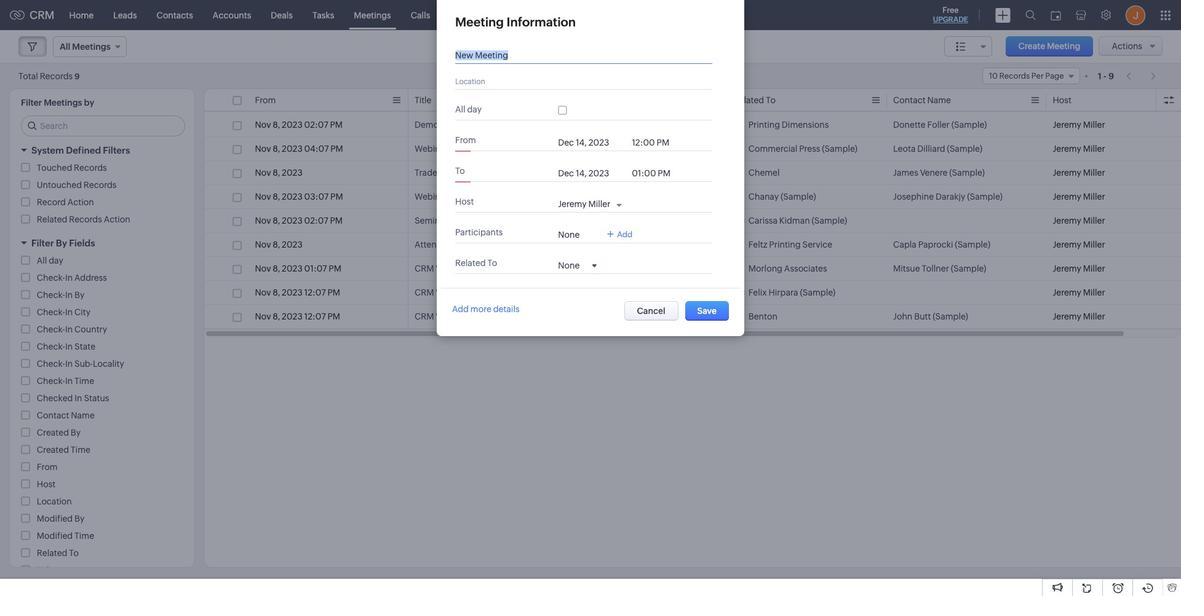 Task type: vqa. For each thing, say whether or not it's contained in the screenshot.


Task type: describe. For each thing, give the bounding box(es) containing it.
3 crm webinar link from the top
[[415, 311, 469, 323]]

total
[[18, 71, 38, 81]]

filter by fields button
[[10, 233, 194, 254]]

(sample) for donette foller (sample)
[[952, 120, 987, 130]]

jeremy for josephine darakjy (sample)
[[1053, 192, 1082, 202]]

miller for capla paprocki (sample)
[[1083, 240, 1106, 250]]

tollner
[[922, 264, 949, 274]]

donette
[[894, 120, 926, 130]]

filter by fields
[[31, 238, 95, 249]]

nov 8, 2023 02:07 pm for demo
[[255, 120, 343, 130]]

felix hirpara (sample) link
[[734, 287, 836, 299]]

nov 8, 2023 06:07 pm
[[574, 192, 663, 202]]

mitsue
[[894, 264, 920, 274]]

0 vertical spatial contact name
[[894, 95, 951, 105]]

attend
[[415, 240, 442, 250]]

1 vertical spatial all
[[37, 256, 47, 266]]

check-in sub-locality
[[37, 359, 124, 369]]

Location text field
[[455, 76, 702, 86]]

jeremy miller for john butt (sample)
[[1053, 312, 1106, 322]]

check- for check-in time
[[37, 377, 65, 386]]

jeremy miller for james venere (sample)
[[1053, 168, 1106, 178]]

check- for check-in city
[[37, 308, 65, 318]]

meeting inside button
[[1047, 41, 1081, 51]]

crm webinar link for morlong
[[415, 263, 469, 275]]

time for modified time
[[74, 532, 94, 542]]

attend customer conference
[[415, 240, 531, 250]]

john butt (sample) link
[[894, 311, 969, 323]]

0 vertical spatial printing
[[749, 120, 780, 130]]

check-in time
[[37, 377, 94, 386]]

crm for morlong associates
[[415, 264, 434, 274]]

related records action
[[37, 215, 130, 225]]

create meeting button
[[1006, 36, 1093, 57]]

0 vertical spatial contact
[[894, 95, 926, 105]]

filters
[[103, 145, 130, 156]]

tradeshow link
[[415, 167, 460, 179]]

printing dimensions
[[749, 120, 829, 130]]

jeremy for mitsue tollner (sample)
[[1053, 264, 1082, 274]]

time for created time
[[71, 446, 90, 455]]

locality
[[93, 359, 124, 369]]

total records 9
[[18, 71, 80, 81]]

2 vertical spatial host
[[37, 480, 56, 490]]

0 horizontal spatial related to
[[37, 549, 79, 559]]

in for by
[[65, 290, 73, 300]]

0 horizontal spatial 04:07
[[304, 144, 329, 154]]

capla paprocki (sample) link
[[894, 239, 991, 251]]

create
[[1019, 41, 1046, 51]]

1 vertical spatial day
[[49, 256, 63, 266]]

meeting information
[[455, 15, 576, 29]]

1 vertical spatial from
[[455, 135, 476, 145]]

1 horizontal spatial title
[[415, 95, 432, 105]]

jeremy miller for donette foller (sample)
[[1053, 120, 1106, 130]]

modified by
[[37, 514, 84, 524]]

home
[[69, 10, 94, 20]]

03:07 for demo
[[624, 120, 648, 130]]

by for filter
[[56, 238, 67, 249]]

details
[[493, 305, 520, 314]]

1
[[1098, 71, 1102, 81]]

modified for modified time
[[37, 532, 73, 542]]

in for city
[[65, 308, 73, 318]]

filter meetings by
[[21, 98, 94, 108]]

country
[[74, 325, 107, 335]]

dimensions
[[782, 120, 829, 130]]

venere
[[920, 168, 948, 178]]

associates
[[784, 264, 827, 274]]

carissa kidman (sample) link
[[734, 215, 847, 227]]

0 vertical spatial 01:07
[[304, 264, 327, 274]]

by up "city"
[[74, 290, 84, 300]]

nov 8, 2023 03:07 pm for crm webinar
[[574, 264, 662, 274]]

contacts
[[157, 10, 193, 20]]

campaigns
[[501, 10, 547, 20]]

crm for felix hirpara (sample)
[[415, 288, 434, 298]]

system
[[31, 145, 64, 156]]

system defined filters
[[31, 145, 130, 156]]

free upgrade
[[933, 6, 969, 24]]

1 horizontal spatial day
[[467, 105, 482, 114]]

feltz
[[749, 240, 768, 250]]

created for created by
[[37, 428, 69, 438]]

documents
[[567, 10, 613, 20]]

01:07 for felix hirpara (sample)
[[624, 288, 646, 298]]

feltz printing service link
[[734, 239, 833, 251]]

crm for benton
[[415, 312, 434, 322]]

feltz printing service
[[749, 240, 833, 250]]

checked
[[37, 394, 73, 404]]

12:07 for felix hirpara (sample)
[[304, 288, 326, 298]]

9 for total records 9
[[75, 72, 80, 81]]

demo
[[415, 120, 439, 130]]

jeremy for john butt (sample)
[[1053, 312, 1082, 322]]

upgrade
[[933, 15, 969, 24]]

0 horizontal spatial action
[[67, 198, 94, 207]]

record action
[[37, 198, 94, 207]]

by for created
[[71, 428, 81, 438]]

in for status
[[75, 394, 82, 404]]

nov 8, 2023 03:07 pm for demo
[[574, 120, 662, 130]]

1 - 9
[[1098, 71, 1115, 81]]

attend customer conference link
[[415, 239, 531, 251]]

jeremy miller for capla paprocki (sample)
[[1053, 240, 1106, 250]]

1 vertical spatial printing
[[769, 240, 801, 250]]

0 vertical spatial host
[[1053, 95, 1072, 105]]

tasks link
[[303, 0, 344, 30]]

benton link
[[734, 311, 778, 323]]

1 horizontal spatial all
[[455, 105, 466, 114]]

1 horizontal spatial action
[[104, 215, 130, 225]]

check- for check-in sub-locality
[[37, 359, 65, 369]]

home link
[[59, 0, 103, 30]]

in for state
[[65, 342, 73, 352]]

0 horizontal spatial all day
[[37, 256, 63, 266]]

check- for check-in address
[[37, 273, 65, 283]]

josephine darakjy (sample) link
[[894, 191, 1003, 203]]

darakjy
[[936, 192, 966, 202]]

felix
[[749, 288, 767, 298]]

campaigns link
[[491, 0, 557, 30]]

02:07 for seminar
[[304, 216, 328, 226]]

printing dimensions link
[[734, 119, 829, 131]]

crm webinar link for felix
[[415, 287, 469, 299]]

paprocki
[[919, 240, 954, 250]]

records for related
[[69, 215, 102, 225]]

location
[[37, 497, 72, 507]]

commercial press (sample)
[[749, 144, 858, 154]]

crm link
[[10, 9, 55, 22]]

add for add link
[[617, 230, 633, 239]]

in for time
[[65, 377, 73, 386]]

add more details link
[[452, 305, 520, 314]]

1 vertical spatial 03:07
[[304, 192, 329, 202]]

01:07 for benton
[[624, 312, 646, 322]]

none inside field
[[558, 261, 580, 271]]

2 horizontal spatial related to
[[734, 95, 776, 105]]

miller for donette foller (sample)
[[1083, 120, 1106, 130]]

customer
[[444, 240, 484, 250]]

1 horizontal spatial meetings
[[354, 10, 391, 20]]

miller for john butt (sample)
[[1083, 312, 1106, 322]]

leota
[[894, 144, 916, 154]]

modified time
[[37, 532, 94, 542]]

nov 8, 2023 01:07 pm for benton
[[574, 312, 661, 322]]

donette foller (sample) link
[[894, 119, 987, 131]]

deals link
[[261, 0, 303, 30]]

1 vertical spatial contact name
[[37, 411, 95, 421]]

actions
[[1112, 41, 1143, 51]]

contacts link
[[147, 0, 203, 30]]

by
[[84, 98, 94, 108]]

webinar down demo link
[[415, 144, 448, 154]]

1 vertical spatial related to
[[455, 258, 497, 268]]

tradeshow
[[415, 168, 460, 178]]

reports
[[450, 10, 481, 20]]

service
[[803, 240, 833, 250]]

free
[[943, 6, 959, 15]]

carissa kidman (sample)
[[749, 216, 847, 226]]

john
[[894, 312, 913, 322]]

0 horizontal spatial nov 8, 2023 04:07 pm
[[255, 144, 343, 154]]

mmm d, yyyy text field for from
[[558, 138, 626, 148]]

touched
[[37, 163, 72, 173]]

josephine darakjy (sample)
[[894, 192, 1003, 202]]

donette foller (sample)
[[894, 120, 987, 130]]

documents link
[[557, 0, 623, 30]]

miller for james venere (sample)
[[1083, 168, 1106, 178]]

jeremy for james venere (sample)
[[1053, 168, 1082, 178]]

1 horizontal spatial from
[[255, 95, 276, 105]]

leota dilliard (sample) link
[[894, 143, 983, 155]]

1 horizontal spatial host
[[455, 197, 474, 207]]

Search text field
[[22, 116, 185, 136]]

(sample) inside chanay (sample) link
[[781, 192, 816, 202]]

None field
[[558, 260, 597, 271]]

demo link
[[415, 119, 439, 131]]

crm webinar for felix
[[415, 288, 469, 298]]

miller for mitsue tollner (sample)
[[1083, 264, 1106, 274]]

conference
[[485, 240, 531, 250]]



Task type: locate. For each thing, give the bounding box(es) containing it.
(sample) right press
[[822, 144, 858, 154]]

0 horizontal spatial contact
[[37, 411, 69, 421]]

01:07
[[304, 264, 327, 274], [624, 288, 646, 298], [624, 312, 646, 322]]

records down defined
[[74, 163, 107, 173]]

add down nov 8, 2023 06:07 pm
[[617, 230, 633, 239]]

0 vertical spatial all day
[[455, 105, 482, 114]]

webinar link down demo link
[[415, 143, 448, 155]]

records for untouched
[[84, 180, 117, 190]]

webinar link
[[415, 143, 448, 155], [415, 191, 448, 203]]

check- up check-in by
[[37, 273, 65, 283]]

0 horizontal spatial 9
[[75, 72, 80, 81]]

records up fields
[[69, 215, 102, 225]]

9 inside total records 9
[[75, 72, 80, 81]]

modified down location
[[37, 514, 73, 524]]

leads
[[113, 10, 137, 20]]

0 horizontal spatial meetings
[[44, 98, 82, 108]]

check-in country
[[37, 325, 107, 335]]

crm webinar for morlong
[[415, 264, 469, 274]]

9 right -
[[1109, 71, 1115, 81]]

created up created time
[[37, 428, 69, 438]]

0 vertical spatial nov 8, 2023 02:07 pm
[[255, 120, 343, 130]]

foller
[[928, 120, 950, 130]]

1 vertical spatial name
[[71, 411, 95, 421]]

6 check- from the top
[[37, 359, 65, 369]]

1 vertical spatial action
[[104, 215, 130, 225]]

0 vertical spatial modified
[[37, 514, 73, 524]]

(sample) inside mitsue tollner (sample) link
[[951, 264, 987, 274]]

2 vertical spatial nov 8, 2023 03:07 pm
[[574, 264, 662, 274]]

1 vertical spatial created
[[37, 446, 69, 455]]

check- down check-in by
[[37, 308, 65, 318]]

None button
[[624, 302, 679, 321], [685, 302, 729, 321], [624, 302, 679, 321], [685, 302, 729, 321]]

0 vertical spatial related to
[[734, 95, 776, 105]]

filter inside filter by fields dropdown button
[[31, 238, 54, 249]]

add left more
[[452, 305, 469, 314]]

hh:mm a text field
[[632, 169, 681, 178]]

1 horizontal spatial nov 8, 2023 04:07 pm
[[574, 216, 663, 226]]

mmm d, yyyy text field for to
[[558, 169, 626, 178]]

all
[[455, 105, 466, 114], [37, 256, 47, 266]]

in left state
[[65, 342, 73, 352]]

created time
[[37, 446, 90, 455]]

0 horizontal spatial from
[[37, 463, 58, 473]]

record
[[37, 198, 66, 207]]

2 vertical spatial crm webinar
[[415, 312, 469, 322]]

in for sub-
[[65, 359, 73, 369]]

webinar up add more details link in the bottom left of the page
[[436, 288, 469, 298]]

(sample) right paprocki
[[955, 240, 991, 250]]

from
[[255, 95, 276, 105], [455, 135, 476, 145], [37, 463, 58, 473]]

crm webinar up add more details
[[415, 288, 469, 298]]

calls link
[[401, 0, 440, 30]]

0 vertical spatial crm webinar link
[[415, 263, 469, 275]]

0 vertical spatial crm webinar
[[415, 264, 469, 274]]

chanay (sample)
[[749, 192, 816, 202]]

in for country
[[65, 325, 73, 335]]

filter left fields
[[31, 238, 54, 249]]

nov 8, 2023 12:07 pm for felix hirpara (sample)
[[255, 288, 340, 298]]

contact down checked
[[37, 411, 69, 421]]

1 horizontal spatial contact
[[894, 95, 926, 105]]

1 vertical spatial nov 8, 2023 03:07 pm
[[255, 192, 343, 202]]

0 vertical spatial nov 8, 2023 04:07 pm
[[255, 144, 343, 154]]

0 vertical spatial meetings
[[354, 10, 391, 20]]

2 02:07 from the top
[[304, 216, 328, 226]]

0 vertical spatial 03:07
[[624, 120, 648, 130]]

by inside dropdown button
[[56, 238, 67, 249]]

add
[[617, 230, 633, 239], [452, 305, 469, 314]]

1 horizontal spatial contact name
[[894, 95, 951, 105]]

host up location
[[37, 480, 56, 490]]

(sample) right dilliard
[[947, 144, 983, 154]]

1 nov 8, 2023 12:07 pm from the top
[[255, 288, 340, 298]]

navigation
[[1121, 67, 1163, 85]]

2 mmm d, yyyy text field from the top
[[558, 169, 626, 178]]

2 nov 8, 2023 02:07 pm from the top
[[255, 216, 343, 226]]

2 vertical spatial crm webinar link
[[415, 311, 469, 323]]

created
[[37, 428, 69, 438], [37, 446, 69, 455]]

action up filter by fields dropdown button
[[104, 215, 130, 225]]

0 vertical spatial time
[[74, 377, 94, 386]]

5 check- from the top
[[37, 342, 65, 352]]

(sample) inside commercial press (sample) link
[[822, 144, 858, 154]]

(sample) right foller
[[952, 120, 987, 130]]

miller
[[1083, 120, 1106, 130], [1083, 144, 1106, 154], [1083, 168, 1106, 178], [1083, 192, 1106, 202], [589, 199, 611, 209], [1083, 216, 1106, 226], [1083, 240, 1106, 250], [1083, 264, 1106, 274], [1083, 288, 1106, 298], [1083, 312, 1106, 322]]

2 horizontal spatial from
[[455, 135, 476, 145]]

crm webinar left more
[[415, 312, 469, 322]]

modified down modified by at the bottom of page
[[37, 532, 73, 542]]

webinar for morlong associates
[[436, 264, 469, 274]]

1 horizontal spatial all day
[[455, 105, 482, 114]]

0 vertical spatial mmm d, yyyy text field
[[558, 138, 626, 148]]

(sample) for john butt (sample)
[[933, 312, 969, 322]]

crm
[[30, 9, 55, 22], [415, 264, 434, 274], [415, 288, 434, 298], [415, 312, 434, 322]]

none
[[558, 230, 580, 240], [558, 261, 580, 271]]

related
[[734, 95, 764, 105], [37, 215, 67, 225], [455, 258, 486, 268], [37, 549, 67, 559]]

1 vertical spatial 01:07
[[624, 288, 646, 298]]

1 created from the top
[[37, 428, 69, 438]]

capla paprocki (sample)
[[894, 240, 991, 250]]

nov 8, 2023 02:07 pm for seminar
[[255, 216, 343, 226]]

1 crm webinar link from the top
[[415, 263, 469, 275]]

1 vertical spatial meetings
[[44, 98, 82, 108]]

leota dilliard (sample)
[[894, 144, 983, 154]]

(sample) inside james venere (sample) "link"
[[950, 168, 985, 178]]

by up created time
[[71, 428, 81, 438]]

row group
[[204, 113, 1181, 329]]

jeremy
[[1053, 120, 1082, 130], [1053, 144, 1082, 154], [1053, 168, 1082, 178], [1053, 192, 1082, 202], [558, 199, 587, 209], [1053, 216, 1082, 226], [1053, 240, 1082, 250], [1053, 264, 1082, 274], [1053, 288, 1082, 298], [1053, 312, 1082, 322]]

chanay
[[749, 192, 779, 202]]

day
[[467, 105, 482, 114], [49, 256, 63, 266]]

capla
[[894, 240, 917, 250]]

status
[[84, 394, 109, 404]]

(sample) right tollner
[[951, 264, 987, 274]]

2 created from the top
[[37, 446, 69, 455]]

related down attend customer conference link
[[455, 258, 486, 268]]

accounts
[[213, 10, 251, 20]]

in up check-in by
[[65, 273, 73, 283]]

touched records
[[37, 163, 107, 173]]

06:07
[[624, 192, 648, 202]]

1 horizontal spatial name
[[928, 95, 951, 105]]

1 webinar link from the top
[[415, 143, 448, 155]]

defined
[[66, 145, 101, 156]]

12:07 for benton
[[304, 312, 326, 322]]

1 check- from the top
[[37, 273, 65, 283]]

nov 8, 2023 12:07 pm for benton
[[255, 312, 340, 322]]

filter for filter meetings by
[[21, 98, 42, 108]]

4 check- from the top
[[37, 325, 65, 335]]

Title text field
[[455, 50, 702, 60]]

8,
[[273, 120, 280, 130], [592, 120, 599, 130], [273, 144, 280, 154], [592, 144, 599, 154], [273, 168, 280, 178], [592, 168, 599, 178], [273, 192, 280, 202], [592, 192, 599, 202], [273, 216, 280, 226], [592, 216, 599, 226], [273, 240, 280, 250], [592, 240, 599, 250], [273, 264, 280, 274], [592, 264, 599, 274], [273, 288, 280, 298], [592, 288, 599, 298], [273, 312, 280, 322], [592, 312, 599, 322]]

1 crm webinar from the top
[[415, 264, 469, 274]]

contact up donette
[[894, 95, 926, 105]]

1 vertical spatial webinar link
[[415, 191, 448, 203]]

butt
[[915, 312, 931, 322]]

crm webinar link up add more details
[[415, 287, 469, 299]]

2 modified from the top
[[37, 532, 73, 542]]

miller for leota dilliard (sample)
[[1083, 144, 1106, 154]]

related up printing dimensions link
[[734, 95, 764, 105]]

2 crm webinar from the top
[[415, 288, 469, 298]]

row group containing nov 8, 2023 02:07 pm
[[204, 113, 1181, 329]]

1 vertical spatial 04:07
[[624, 216, 648, 226]]

in up check-in state
[[65, 325, 73, 335]]

webinar link up 'seminar'
[[415, 191, 448, 203]]

0 vertical spatial meeting
[[455, 15, 504, 29]]

webinar link for nov 8, 2023 04:07 pm
[[415, 143, 448, 155]]

crm webinar link down attend
[[415, 263, 469, 275]]

(sample) for capla paprocki (sample)
[[955, 240, 991, 250]]

webinar link for nov 8, 2023 03:07 pm
[[415, 191, 448, 203]]

jeremy for leota dilliard (sample)
[[1053, 144, 1082, 154]]

contact name up donette
[[894, 95, 951, 105]]

created down created by
[[37, 446, 69, 455]]

to
[[766, 95, 776, 105], [455, 166, 465, 176], [488, 258, 497, 268], [69, 549, 79, 559]]

1 vertical spatial modified
[[37, 532, 73, 542]]

1 horizontal spatial related to
[[455, 258, 497, 268]]

(sample) down associates at the right of the page
[[800, 288, 836, 298]]

(sample) for josephine darakjy (sample)
[[967, 192, 1003, 202]]

by left fields
[[56, 238, 67, 249]]

morlong
[[749, 264, 783, 274]]

meetings
[[354, 10, 391, 20], [44, 98, 82, 108]]

hirpara
[[769, 288, 799, 298]]

(sample) up carissa kidman (sample)
[[781, 192, 816, 202]]

0 vertical spatial none
[[558, 230, 580, 240]]

1 vertical spatial contact
[[37, 411, 69, 421]]

1 12:07 from the top
[[304, 288, 326, 298]]

(sample) up 'darakjy'
[[950, 168, 985, 178]]

0 horizontal spatial name
[[71, 411, 95, 421]]

related to down modified time
[[37, 549, 79, 559]]

1 vertical spatial title
[[37, 566, 54, 576]]

02:07 for demo
[[304, 120, 328, 130]]

untouched
[[37, 180, 82, 190]]

webinar left more
[[436, 312, 469, 322]]

seminar link
[[415, 215, 448, 227]]

2 vertical spatial 03:07
[[624, 264, 648, 274]]

webinar down customer
[[436, 264, 469, 274]]

time
[[74, 377, 94, 386], [71, 446, 90, 455], [74, 532, 94, 542]]

more
[[471, 305, 492, 314]]

0 vertical spatial 04:07
[[304, 144, 329, 154]]

title down modified time
[[37, 566, 54, 576]]

1 vertical spatial 02:07
[[304, 216, 328, 226]]

0 vertical spatial action
[[67, 198, 94, 207]]

2 vertical spatial related to
[[37, 549, 79, 559]]

name down checked in status
[[71, 411, 95, 421]]

title up demo link
[[415, 95, 432, 105]]

meetings left by
[[44, 98, 82, 108]]

press
[[799, 144, 821, 154]]

dilliard
[[918, 144, 946, 154]]

create meeting
[[1019, 41, 1081, 51]]

nov 8, 2023
[[255, 168, 303, 178], [574, 168, 622, 178], [255, 240, 303, 250], [574, 240, 622, 250]]

1 vertical spatial time
[[71, 446, 90, 455]]

(sample) inside donette foller (sample) link
[[952, 120, 987, 130]]

check- up 'check-in time'
[[37, 359, 65, 369]]

1 vertical spatial crm webinar link
[[415, 287, 469, 299]]

2 vertical spatial 01:07
[[624, 312, 646, 322]]

in left "city"
[[65, 308, 73, 318]]

(sample) inside carissa kidman (sample) link
[[812, 216, 847, 226]]

0 vertical spatial nov 8, 2023 12:07 pm
[[255, 288, 340, 298]]

contact name up created by
[[37, 411, 95, 421]]

title
[[415, 95, 432, 105], [37, 566, 54, 576]]

check-
[[37, 273, 65, 283], [37, 290, 65, 300], [37, 308, 65, 318], [37, 325, 65, 335], [37, 342, 65, 352], [37, 359, 65, 369], [37, 377, 65, 386]]

jeremy for capla paprocki (sample)
[[1053, 240, 1082, 250]]

crm webinar link
[[415, 263, 469, 275], [415, 287, 469, 299], [415, 311, 469, 323]]

miller for josephine darakjy (sample)
[[1083, 192, 1106, 202]]

meetings left calls link
[[354, 10, 391, 20]]

records for total
[[40, 71, 73, 81]]

(sample) for commercial press (sample)
[[822, 144, 858, 154]]

filter down total
[[21, 98, 42, 108]]

host up the participants
[[455, 197, 474, 207]]

check- up checked
[[37, 377, 65, 386]]

2023
[[282, 120, 303, 130], [601, 120, 622, 130], [282, 144, 303, 154], [601, 144, 622, 154], [282, 168, 303, 178], [601, 168, 622, 178], [282, 192, 303, 202], [601, 192, 622, 202], [282, 216, 303, 226], [601, 216, 622, 226], [282, 240, 303, 250], [601, 240, 622, 250], [282, 264, 303, 274], [601, 264, 622, 274], [282, 288, 303, 298], [601, 288, 622, 298], [282, 312, 303, 322], [601, 312, 622, 322]]

0 horizontal spatial title
[[37, 566, 54, 576]]

printing up morlong associates
[[769, 240, 801, 250]]

1 02:07 from the top
[[304, 120, 328, 130]]

1 vertical spatial nov 8, 2023 12:07 pm
[[255, 312, 340, 322]]

mmm d, yyyy text field
[[558, 138, 626, 148], [558, 169, 626, 178]]

1 vertical spatial nov 8, 2023 04:07 pm
[[574, 216, 663, 226]]

1 modified from the top
[[37, 514, 73, 524]]

webinar up 'seminar'
[[415, 192, 448, 202]]

chemel link
[[734, 167, 780, 179]]

check- for check-in state
[[37, 342, 65, 352]]

time down modified by at the bottom of page
[[74, 532, 94, 542]]

(sample) for leota dilliard (sample)
[[947, 144, 983, 154]]

0 vertical spatial nov 8, 2023 01:07 pm
[[255, 264, 341, 274]]

2 nov 8, 2023 12:07 pm from the top
[[255, 312, 340, 322]]

(sample) inside capla paprocki (sample) link
[[955, 240, 991, 250]]

printing up commercial
[[749, 120, 780, 130]]

add for add more details
[[452, 305, 469, 314]]

records down touched records
[[84, 180, 117, 190]]

checked in status
[[37, 394, 109, 404]]

morlong associates
[[749, 264, 827, 274]]

02:07
[[304, 120, 328, 130], [304, 216, 328, 226]]

(sample) for carissa kidman (sample)
[[812, 216, 847, 226]]

check- down check-in country
[[37, 342, 65, 352]]

in up checked in status
[[65, 377, 73, 386]]

webinar for benton
[[436, 312, 469, 322]]

0 horizontal spatial all
[[37, 256, 47, 266]]

nov 8, 2023 01:07 pm for felix hirpara (sample)
[[574, 288, 661, 298]]

(sample) inside felix hirpara (sample) link
[[800, 288, 836, 298]]

1 vertical spatial none
[[558, 261, 580, 271]]

related to down attend customer conference link
[[455, 258, 497, 268]]

participants
[[455, 228, 503, 238]]

host down create meeting button
[[1053, 95, 1072, 105]]

modified for modified by
[[37, 514, 73, 524]]

related to up printing dimensions link
[[734, 95, 776, 105]]

crm webinar link left more
[[415, 311, 469, 323]]

1 nov 8, 2023 02:07 pm from the top
[[255, 120, 343, 130]]

host
[[1053, 95, 1072, 105], [455, 197, 474, 207], [37, 480, 56, 490]]

crm webinar down attend
[[415, 264, 469, 274]]

2 vertical spatial from
[[37, 463, 58, 473]]

7 check- from the top
[[37, 377, 65, 386]]

(sample) right 'darakjy'
[[967, 192, 1003, 202]]

9 for 1 - 9
[[1109, 71, 1115, 81]]

jeremy miller for josephine darakjy (sample)
[[1053, 192, 1106, 202]]

2 none from the top
[[558, 261, 580, 271]]

0 vertical spatial filter
[[21, 98, 42, 108]]

add more details
[[452, 305, 520, 314]]

untouched records
[[37, 180, 117, 190]]

sub-
[[74, 359, 93, 369]]

04:07
[[304, 144, 329, 154], [624, 216, 648, 226]]

(sample) for felix hirpara (sample)
[[800, 288, 836, 298]]

0 vertical spatial name
[[928, 95, 951, 105]]

3 crm webinar from the top
[[415, 312, 469, 322]]

2 webinar link from the top
[[415, 191, 448, 203]]

webinar
[[415, 144, 448, 154], [415, 192, 448, 202], [436, 264, 469, 274], [436, 288, 469, 298], [436, 312, 469, 322]]

1 vertical spatial meeting
[[1047, 41, 1081, 51]]

check- down check-in city
[[37, 325, 65, 335]]

0 vertical spatial webinar link
[[415, 143, 448, 155]]

jeremy miller for leota dilliard (sample)
[[1053, 144, 1106, 154]]

check- up check-in city
[[37, 290, 65, 300]]

check- for check-in country
[[37, 325, 65, 335]]

1 vertical spatial crm webinar
[[415, 288, 469, 298]]

03:07 for crm webinar
[[624, 264, 648, 274]]

1 vertical spatial filter
[[31, 238, 54, 249]]

time down sub-
[[74, 377, 94, 386]]

0 vertical spatial day
[[467, 105, 482, 114]]

(sample) right the butt at the bottom right of the page
[[933, 312, 969, 322]]

records up filter meetings by in the top of the page
[[40, 71, 73, 81]]

0 horizontal spatial day
[[49, 256, 63, 266]]

(sample) for james venere (sample)
[[950, 168, 985, 178]]

0 vertical spatial all
[[455, 105, 466, 114]]

0 vertical spatial title
[[415, 95, 432, 105]]

(sample) up service
[[812, 216, 847, 226]]

jeremy for donette foller (sample)
[[1053, 120, 1082, 130]]

check-in state
[[37, 342, 95, 352]]

time down created by
[[71, 446, 90, 455]]

related down modified time
[[37, 549, 67, 559]]

in left sub-
[[65, 359, 73, 369]]

created for created time
[[37, 446, 69, 455]]

(sample) inside the john butt (sample) link
[[933, 312, 969, 322]]

2 12:07 from the top
[[304, 312, 326, 322]]

check- for check-in by
[[37, 290, 65, 300]]

0 vertical spatial add
[[617, 230, 633, 239]]

filter
[[21, 98, 42, 108], [31, 238, 54, 249]]

kidman
[[780, 216, 810, 226]]

1 vertical spatial host
[[455, 197, 474, 207]]

name up foller
[[928, 95, 951, 105]]

9 up filter meetings by in the top of the page
[[75, 72, 80, 81]]

state
[[74, 342, 95, 352]]

deals
[[271, 10, 293, 20]]

2 crm webinar link from the top
[[415, 287, 469, 299]]

related down record
[[37, 215, 67, 225]]

0 horizontal spatial host
[[37, 480, 56, 490]]

0 horizontal spatial meeting
[[455, 15, 504, 29]]

1 vertical spatial all day
[[37, 256, 63, 266]]

check-in by
[[37, 290, 84, 300]]

by
[[56, 238, 67, 249], [74, 290, 84, 300], [71, 428, 81, 438], [74, 514, 84, 524]]

by up modified time
[[74, 514, 84, 524]]

9
[[1109, 71, 1115, 81], [75, 72, 80, 81]]

1 vertical spatial 12:07
[[304, 312, 326, 322]]

(sample) for mitsue tollner (sample)
[[951, 264, 987, 274]]

1 horizontal spatial 9
[[1109, 71, 1115, 81]]

in for address
[[65, 273, 73, 283]]

action up related records action
[[67, 198, 94, 207]]

(sample) inside leota dilliard (sample) link
[[947, 144, 983, 154]]

chanay (sample) link
[[734, 191, 816, 203]]

benton
[[749, 312, 778, 322]]

0 horizontal spatial contact name
[[37, 411, 95, 421]]

jeremy miller for mitsue tollner (sample)
[[1053, 264, 1106, 274]]

meetings link
[[344, 0, 401, 30]]

commercial press (sample) link
[[734, 143, 858, 155]]

1 mmm d, yyyy text field from the top
[[558, 138, 626, 148]]

2 vertical spatial time
[[74, 532, 94, 542]]

information
[[507, 15, 576, 29]]

webinar for felix hirpara (sample)
[[436, 288, 469, 298]]

3 check- from the top
[[37, 308, 65, 318]]

by for modified
[[74, 514, 84, 524]]

in left status
[[75, 394, 82, 404]]

0 vertical spatial nov 8, 2023 03:07 pm
[[574, 120, 662, 130]]

hh:mm a text field
[[632, 138, 681, 148]]

records for touched
[[74, 163, 107, 173]]

1 vertical spatial nov 8, 2023 02:07 pm
[[255, 216, 343, 226]]

2 check- from the top
[[37, 290, 65, 300]]

1 none from the top
[[558, 230, 580, 240]]

(sample) inside the josephine darakjy (sample) "link"
[[967, 192, 1003, 202]]

created by
[[37, 428, 81, 438]]

0 horizontal spatial add
[[452, 305, 469, 314]]

in down check-in address
[[65, 290, 73, 300]]

filter for filter by fields
[[31, 238, 54, 249]]



